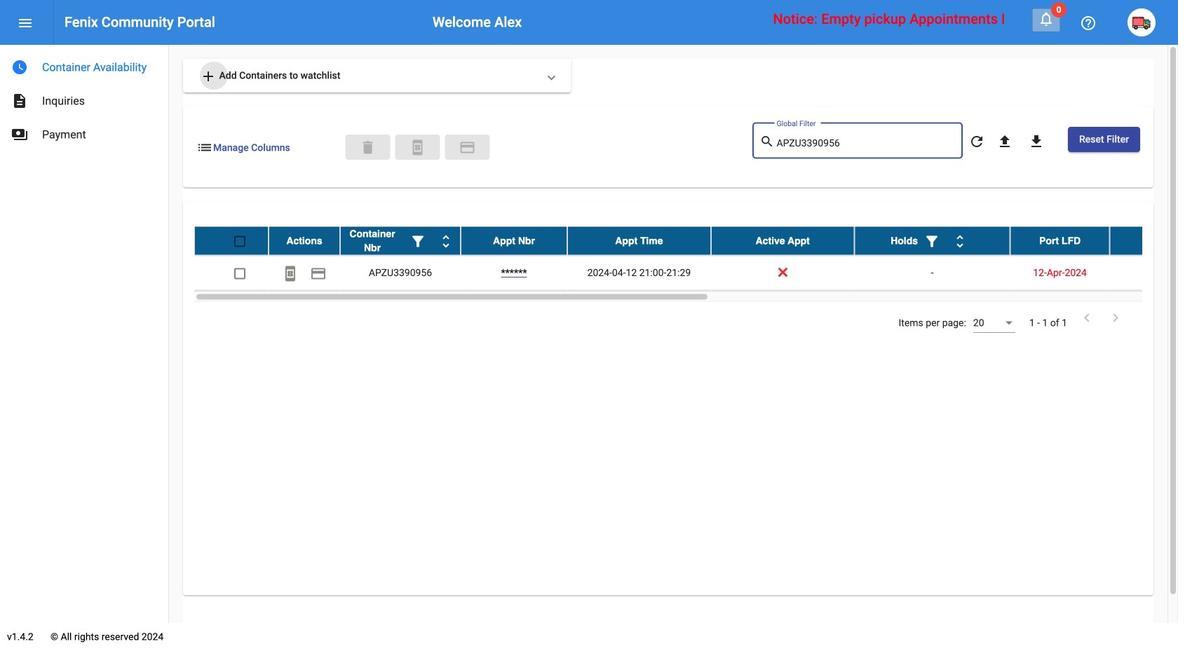 Task type: locate. For each thing, give the bounding box(es) containing it.
2 column header from the left
[[340, 227, 461, 255]]

no color image
[[1080, 15, 1097, 31], [409, 139, 426, 156], [282, 265, 299, 282], [310, 265, 327, 282]]

navigation
[[0, 45, 168, 151]]

4 column header from the left
[[567, 227, 711, 255]]

grid
[[194, 227, 1178, 302]]

cell
[[1110, 256, 1178, 291]]

2 row from the top
[[194, 256, 1178, 291]]

6 column header from the left
[[854, 227, 1010, 255]]

row
[[194, 227, 1178, 256], [194, 256, 1178, 291]]

column header
[[269, 227, 340, 255], [340, 227, 461, 255], [461, 227, 567, 255], [567, 227, 711, 255], [711, 227, 854, 255], [854, 227, 1010, 255], [1010, 227, 1110, 255], [1110, 227, 1178, 255]]

no color image
[[1038, 11, 1055, 27], [17, 15, 34, 31], [11, 59, 28, 76], [200, 68, 217, 85], [11, 93, 28, 109], [11, 126, 28, 143], [968, 133, 985, 150], [996, 133, 1013, 150], [1028, 133, 1045, 150], [760, 134, 777, 150], [196, 139, 213, 156], [459, 139, 476, 156], [410, 233, 426, 250], [438, 233, 454, 250], [924, 233, 940, 250], [952, 233, 968, 250], [1078, 310, 1095, 326], [1107, 310, 1124, 326]]

delete image
[[359, 139, 376, 156]]



Task type: describe. For each thing, give the bounding box(es) containing it.
3 column header from the left
[[461, 227, 567, 255]]

1 column header from the left
[[269, 227, 340, 255]]

1 row from the top
[[194, 227, 1178, 256]]

Global Watchlist Filter field
[[777, 138, 955, 149]]

7 column header from the left
[[1010, 227, 1110, 255]]

cell inside row
[[1110, 256, 1178, 291]]

8 column header from the left
[[1110, 227, 1178, 255]]

5 column header from the left
[[711, 227, 854, 255]]



